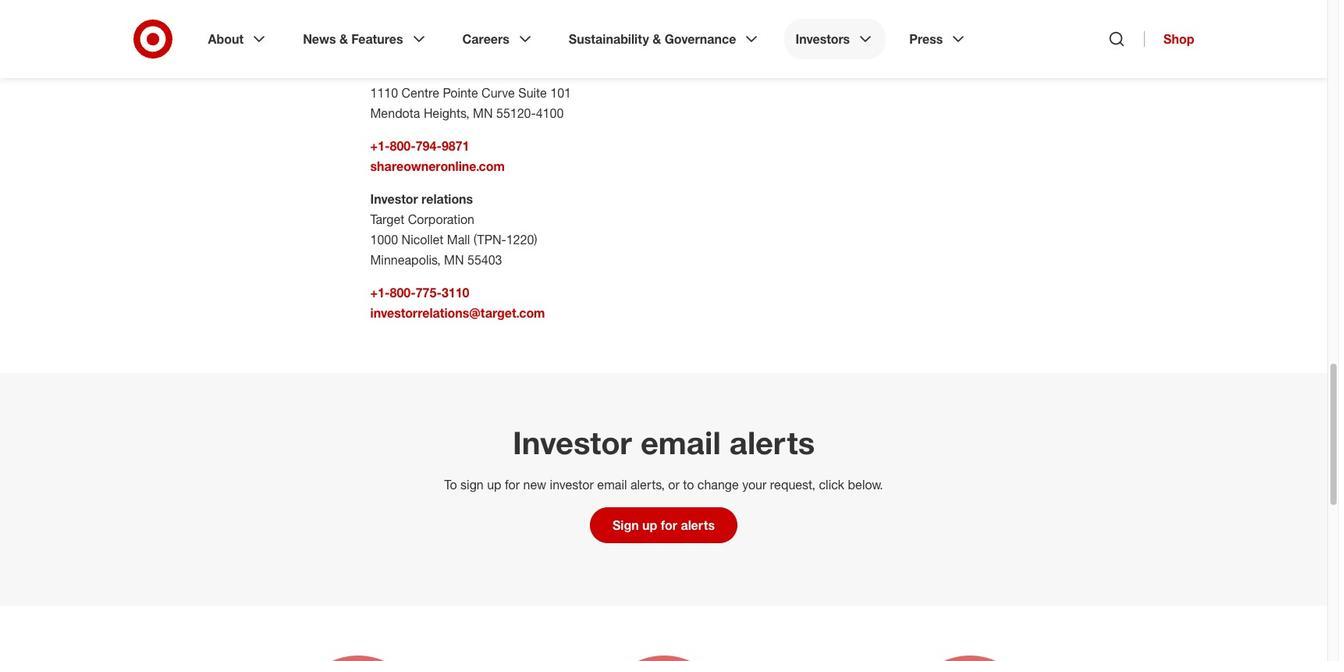 Task type: locate. For each thing, give the bounding box(es) containing it.
mn down 64874 at the top left of the page
[[419, 45, 439, 60]]

email left alerts,
[[597, 477, 627, 493]]

investor inside investor relations target corporation 1000 nicollet mall (tpn-1220) minneapolis, mn 55403
[[371, 191, 418, 207]]

4100
[[536, 105, 564, 121]]

careers link
[[452, 19, 546, 59]]

about link
[[197, 19, 280, 59]]

(tpn-
[[474, 232, 507, 248]]

+1- for +1-800-775-3110
[[371, 285, 390, 301]]

for
[[505, 477, 520, 493], [661, 518, 678, 533]]

0 vertical spatial alerts
[[730, 424, 815, 461]]

curve
[[482, 85, 515, 101]]

investor
[[371, 191, 418, 207], [513, 424, 632, 461]]

email
[[641, 424, 721, 461], [597, 477, 627, 493]]

p.o.
[[371, 24, 390, 40]]

0 horizontal spatial mn
[[419, 45, 439, 60]]

for left new
[[505, 477, 520, 493]]

email up to
[[641, 424, 721, 461]]

or inside p.o. box 64874 st. paul, mn 55164-0874 or 1110 centre pointe curve suite 101 mendota heights, mn 55120-4100
[[371, 65, 382, 80]]

1 horizontal spatial or
[[669, 477, 680, 493]]

mn down curve at the left top of the page
[[473, 105, 493, 121]]

investor up target
[[371, 191, 418, 207]]

1 vertical spatial alerts
[[681, 518, 715, 533]]

1 vertical spatial investor
[[513, 424, 632, 461]]

1 vertical spatial or
[[669, 477, 680, 493]]

55164-
[[442, 45, 482, 60]]

up
[[487, 477, 502, 493], [643, 518, 658, 533]]

800- down minneapolis,
[[390, 285, 416, 301]]

800- inside +1-800-775-3110 investorrelations@target.com
[[390, 285, 416, 301]]

investors
[[796, 31, 850, 47]]

or down st.
[[371, 65, 382, 80]]

alerts up your
[[730, 424, 815, 461]]

+1- down minneapolis,
[[371, 285, 390, 301]]

1 horizontal spatial investor
[[513, 424, 632, 461]]

0 horizontal spatial &
[[340, 31, 348, 47]]

investor
[[550, 477, 594, 493]]

1 vertical spatial mn
[[473, 105, 493, 121]]

800-
[[390, 138, 416, 154], [390, 285, 416, 301]]

sign
[[613, 518, 639, 533]]

& inside "link"
[[340, 31, 348, 47]]

mn
[[419, 45, 439, 60], [473, 105, 493, 121], [444, 252, 464, 268]]

change
[[698, 477, 739, 493]]

minneapolis,
[[371, 252, 441, 268]]

investorrelations@target.com link
[[371, 305, 545, 321]]

1 vertical spatial +1-
[[371, 285, 390, 301]]

1 horizontal spatial up
[[643, 518, 658, 533]]

mn down the mall
[[444, 252, 464, 268]]

1 vertical spatial for
[[661, 518, 678, 533]]

1 horizontal spatial &
[[653, 31, 662, 47]]

1 horizontal spatial email
[[641, 424, 721, 461]]

1 horizontal spatial mn
[[444, 252, 464, 268]]

to
[[445, 477, 457, 493]]

1 & from the left
[[340, 31, 348, 47]]

0 vertical spatial or
[[371, 65, 382, 80]]

0 horizontal spatial email
[[597, 477, 627, 493]]

1 vertical spatial up
[[643, 518, 658, 533]]

shop link
[[1145, 31, 1195, 47]]

press link
[[899, 19, 979, 59]]

+1-
[[371, 138, 390, 154], [371, 285, 390, 301]]

2 horizontal spatial mn
[[473, 105, 493, 121]]

2 vertical spatial mn
[[444, 252, 464, 268]]

2 & from the left
[[653, 31, 662, 47]]

& for news
[[340, 31, 348, 47]]

0 vertical spatial for
[[505, 477, 520, 493]]

55403
[[468, 252, 502, 268]]

9871
[[442, 138, 470, 154]]

investor up investor at the left of page
[[513, 424, 632, 461]]

1 +1- from the top
[[371, 138, 390, 154]]

3110
[[442, 285, 470, 301]]

& right the news on the top of page
[[340, 31, 348, 47]]

800- for 775-
[[390, 285, 416, 301]]

or left to
[[669, 477, 680, 493]]

1000
[[371, 232, 398, 248]]

0 horizontal spatial investor
[[371, 191, 418, 207]]

alerts
[[730, 424, 815, 461], [681, 518, 715, 533]]

0 horizontal spatial or
[[371, 65, 382, 80]]

press
[[910, 31, 944, 47]]

+1- inside +1-800-794-9871 shareowneronline.com
[[371, 138, 390, 154]]

sign up for alerts
[[613, 518, 715, 533]]

55120-
[[497, 105, 536, 121]]

1 800- from the top
[[390, 138, 416, 154]]

box
[[393, 24, 415, 40]]

alerts down to
[[681, 518, 715, 533]]

&
[[340, 31, 348, 47], [653, 31, 662, 47]]

1 vertical spatial 800-
[[390, 285, 416, 301]]

sustainability
[[569, 31, 649, 47]]

1 horizontal spatial alerts
[[730, 424, 815, 461]]

sustainability & governance
[[569, 31, 737, 47]]

alerts,
[[631, 477, 665, 493]]

2 +1- from the top
[[371, 285, 390, 301]]

0 vertical spatial email
[[641, 424, 721, 461]]

0 horizontal spatial up
[[487, 477, 502, 493]]

0 vertical spatial 800-
[[390, 138, 416, 154]]

or for to
[[669, 477, 680, 493]]

suite
[[519, 85, 547, 101]]

1 vertical spatial email
[[597, 477, 627, 493]]

0 vertical spatial up
[[487, 477, 502, 493]]

for down to sign up for new investor email alerts, or to change your request, click below.
[[661, 518, 678, 533]]

governance
[[665, 31, 737, 47]]

0 vertical spatial +1-
[[371, 138, 390, 154]]

investors link
[[785, 19, 886, 59]]

news
[[303, 31, 336, 47]]

or for 1110
[[371, 65, 382, 80]]

investor relations target corporation 1000 nicollet mall (tpn-1220) minneapolis, mn 55403
[[371, 191, 538, 268]]

+1- inside +1-800-775-3110 investorrelations@target.com
[[371, 285, 390, 301]]

below.
[[848, 477, 884, 493]]

& left governance
[[653, 31, 662, 47]]

2 800- from the top
[[390, 285, 416, 301]]

800- inside +1-800-794-9871 shareowneronline.com
[[390, 138, 416, 154]]

775-
[[416, 285, 442, 301]]

64874
[[419, 24, 454, 40]]

st.
[[371, 45, 385, 60]]

or
[[371, 65, 382, 80], [669, 477, 680, 493]]

0 vertical spatial investor
[[371, 191, 418, 207]]

800- down mendota
[[390, 138, 416, 154]]

+1- down mendota
[[371, 138, 390, 154]]



Task type: describe. For each thing, give the bounding box(es) containing it.
shop
[[1164, 31, 1195, 47]]

to
[[683, 477, 694, 493]]

0 horizontal spatial alerts
[[681, 518, 715, 533]]

centre
[[402, 85, 440, 101]]

p.o. box 64874 st. paul, mn 55164-0874 or 1110 centre pointe curve suite 101 mendota heights, mn 55120-4100
[[371, 24, 572, 121]]

800- for 794-
[[390, 138, 416, 154]]

+1-800-775-3110 investorrelations@target.com
[[371, 285, 545, 321]]

mn inside investor relations target corporation 1000 nicollet mall (tpn-1220) minneapolis, mn 55403
[[444, 252, 464, 268]]

investor email alerts
[[513, 424, 815, 461]]

nicollet
[[402, 232, 444, 248]]

+1-800-794-9871 link
[[371, 138, 470, 154]]

sign up for alerts link
[[590, 508, 738, 543]]

0874
[[482, 45, 510, 60]]

101
[[551, 85, 572, 101]]

investorrelations@target.com
[[371, 305, 545, 321]]

features
[[352, 31, 403, 47]]

shareowneronline.com
[[371, 159, 505, 174]]

investor for investor email alerts
[[513, 424, 632, 461]]

& for sustainability
[[653, 31, 662, 47]]

paul,
[[389, 45, 416, 60]]

click
[[819, 477, 845, 493]]

news & features link
[[292, 19, 439, 59]]

your
[[743, 477, 767, 493]]

+1-800-775-3110 link
[[371, 285, 470, 301]]

heights,
[[424, 105, 470, 121]]

sign
[[461, 477, 484, 493]]

0 vertical spatial mn
[[419, 45, 439, 60]]

+1-800-794-9871 shareowneronline.com
[[371, 138, 505, 174]]

relations
[[422, 191, 473, 207]]

mall
[[447, 232, 470, 248]]

careers
[[463, 31, 510, 47]]

news & features
[[303, 31, 403, 47]]

0 horizontal spatial for
[[505, 477, 520, 493]]

794-
[[416, 138, 442, 154]]

request,
[[770, 477, 816, 493]]

to sign up for new investor email alerts, or to change your request, click below.
[[445, 477, 884, 493]]

target
[[371, 212, 405, 227]]

sustainability & governance link
[[558, 19, 773, 59]]

mendota
[[371, 105, 420, 121]]

pointe
[[443, 85, 478, 101]]

about
[[208, 31, 244, 47]]

1 horizontal spatial for
[[661, 518, 678, 533]]

shareowneronline.com link
[[371, 159, 505, 174]]

new
[[524, 477, 547, 493]]

1110
[[371, 85, 398, 101]]

1220)
[[507, 232, 538, 248]]

+1- for +1-800-794-9871
[[371, 138, 390, 154]]

investor for investor relations target corporation 1000 nicollet mall (tpn-1220) minneapolis, mn 55403
[[371, 191, 418, 207]]

corporation
[[408, 212, 475, 227]]



Task type: vqa. For each thing, say whether or not it's contained in the screenshot.
Investor email alerts Investor
yes



